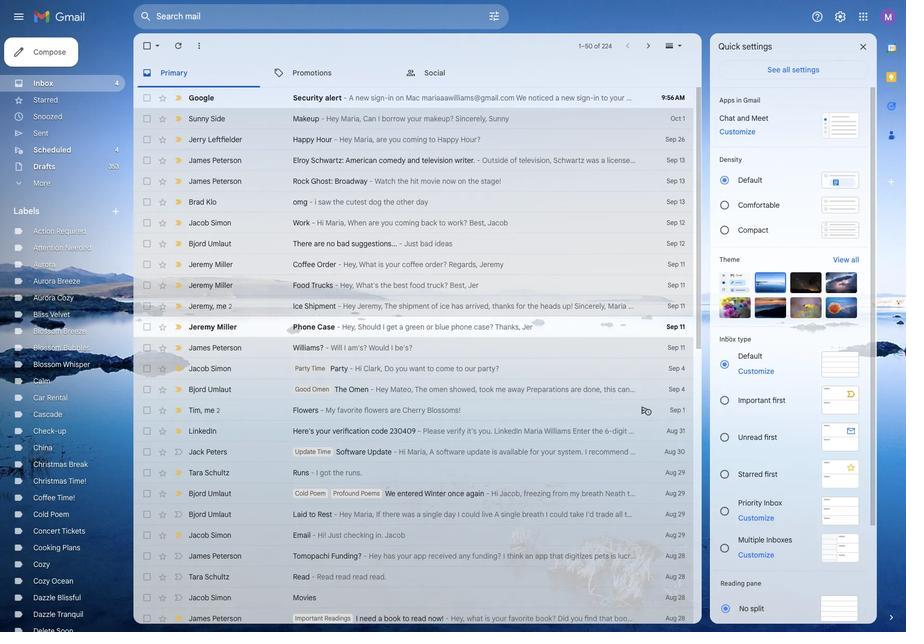 Task type: vqa. For each thing, say whether or not it's contained in the screenshot.
2nd Sunny
yes



Task type: locate. For each thing, give the bounding box(es) containing it.
more image
[[194, 41, 204, 51]]

0 horizontal spatial and
[[407, 156, 420, 165]]

sep 11 for hey, should i get a green or blue phone case? thanks, jer
[[667, 323, 685, 331]]

29 for laid to rest - hey maria, if there was a single day i could live a single breath i could take i'd trade all the others away best, bjord
[[678, 511, 685, 519]]

christmas for christmas time!
[[33, 477, 67, 486]]

priority
[[738, 499, 762, 508]]

just up "coffee"
[[404, 239, 418, 249]]

0 horizontal spatial settings
[[742, 42, 772, 52]]

1 horizontal spatial 2
[[229, 303, 232, 311]]

on
[[458, 177, 466, 186]]

are for favorite
[[390, 406, 401, 416]]

4 peterson from the top
[[212, 552, 242, 562]]

3 blossom from the top
[[33, 360, 61, 370]]

1 vertical spatial 2
[[217, 407, 220, 415]]

your
[[407, 114, 422, 124], [386, 260, 400, 270], [316, 427, 331, 436], [541, 448, 556, 457], [680, 448, 695, 457], [397, 552, 412, 562], [492, 615, 507, 624]]

customize button for priority inbox
[[732, 512, 781, 525]]

james peterson for rock ghost: broadway
[[189, 177, 242, 186]]

2 vertical spatial first
[[765, 470, 778, 479]]

unread
[[738, 433, 763, 442]]

aug for email
[[666, 532, 677, 540]]

happy
[[293, 135, 314, 144], [438, 135, 459, 144]]

your left "coffee"
[[386, 260, 400, 270]]

1 horizontal spatial important
[[738, 396, 771, 405]]

1 jacob simon from the top
[[189, 218, 231, 228]]

aurora down aurora link
[[33, 277, 55, 286]]

see all settings
[[768, 65, 820, 75]]

aug for here's your verification code 230409
[[667, 428, 678, 435]]

7 row from the top
[[133, 213, 693, 234]]

2 row from the top
[[133, 108, 693, 129]]

customize up important first
[[738, 367, 774, 376]]

1 vertical spatial a
[[417, 510, 421, 520]]

2
[[229, 303, 232, 311], [217, 407, 220, 415]]

1 horizontal spatial jer
[[522, 323, 533, 332]]

2 12 from the top
[[679, 240, 685, 248]]

poem up concert tickets
[[50, 510, 69, 520]]

3 sep 13 from the top
[[667, 198, 685, 206]]

1 vertical spatial a
[[494, 510, 499, 520]]

omen right the the
[[349, 385, 369, 395]]

are for maria,
[[369, 218, 379, 228]]

check-up
[[33, 427, 66, 436]]

read left read.
[[353, 573, 368, 582]]

0 vertical spatial christmas
[[33, 460, 67, 470]]

all for view
[[851, 255, 859, 265]]

aug 29 for runs - i got the runs.
[[666, 469, 685, 477]]

1 james from the top
[[189, 156, 211, 165]]

1 horizontal spatial single
[[501, 510, 520, 520]]

2 for jeremy
[[229, 303, 232, 311]]

28 for read
[[678, 574, 685, 581]]

umlaut for 19th row from the bottom of the main content containing primary
[[208, 239, 231, 249]]

- left watch
[[369, 177, 373, 186]]

aug 28 up tiktok? on the bottom right of page
[[666, 594, 685, 602]]

jeremy miller for phone case
[[189, 323, 237, 332]]

tab list containing primary
[[133, 58, 702, 88]]

all
[[782, 65, 790, 75], [851, 255, 859, 265], [615, 510, 623, 520]]

1 horizontal spatial poem
[[310, 490, 326, 498]]

1 jeremy miller from the top
[[189, 260, 233, 270]]

aurora cozy link
[[33, 294, 74, 303]]

9 row from the top
[[133, 254, 693, 275]]

starred inside labels navigation
[[33, 95, 58, 105]]

omen inside good omen the omen -
[[312, 386, 329, 394]]

coffee order - hey, what is your coffee order? regards, jeremy
[[293, 260, 504, 270]]

1 vertical spatial ,
[[201, 406, 202, 415]]

more button
[[0, 175, 125, 192]]

inbox type element
[[720, 336, 859, 344]]

required
[[56, 227, 86, 236]]

chat
[[720, 114, 735, 123]]

2 peterson from the top
[[212, 177, 242, 186]]

update time software update - hi maria, a software update is available for your system. i recommend you install it at your earliest convenience. best, jack
[[295, 448, 802, 457]]

apps in gmail
[[720, 96, 761, 104]]

1 vertical spatial hi
[[355, 364, 362, 374]]

important inside important readings i need a book to read now! - hey, what is your favorite book? did you find that book from tiktok?
[[295, 615, 323, 623]]

1 horizontal spatial read
[[353, 573, 368, 582]]

cozy up the "velvet"
[[57, 294, 74, 303]]

tab list
[[877, 33, 906, 595], [133, 58, 702, 88]]

cold poem down coffee time! link
[[33, 510, 69, 520]]

0 horizontal spatial 2
[[217, 407, 220, 415]]

james peterson for williams?
[[189, 344, 242, 353]]

me for jeremy
[[216, 302, 227, 311]]

case?
[[474, 323, 494, 332]]

tara schultz for runs
[[189, 469, 229, 478]]

food
[[293, 281, 310, 290]]

simon for work
[[211, 218, 231, 228]]

2 aug 28 from the top
[[666, 574, 685, 581]]

blossoms!
[[427, 406, 461, 416]]

there are no bad suggestions... - just bad ideas
[[293, 239, 453, 249]]

1 umlaut from the top
[[208, 239, 231, 249]]

1 vertical spatial aurora
[[33, 277, 55, 286]]

update inside 'update time software update - hi maria, a software update is available for your system. i recommend you install it at your earliest convenience. best, jack'
[[295, 448, 316, 456]]

2 jeremy miller from the top
[[189, 281, 233, 290]]

1 vertical spatial tara schultz
[[189, 573, 229, 582]]

4 bjord umlaut from the top
[[189, 510, 231, 520]]

1 simon from the top
[[211, 218, 231, 228]]

row containing tim
[[133, 400, 693, 421]]

1 13 from the top
[[679, 156, 685, 164]]

bad right no
[[337, 239, 350, 249]]

16 row from the top
[[133, 400, 693, 421]]

2 christmas from the top
[[33, 477, 67, 486]]

4 james from the top
[[189, 552, 211, 562]]

once
[[448, 490, 464, 499]]

alert
[[325, 93, 342, 103]]

1 horizontal spatial bad
[[420, 239, 433, 249]]

security alert -
[[293, 93, 349, 103]]

aug 28 for read
[[666, 574, 685, 581]]

- right now!
[[446, 615, 449, 624]]

1 vertical spatial important
[[295, 615, 323, 623]]

needed
[[65, 244, 91, 253]]

tab list inside main content
[[133, 58, 702, 88]]

happy left hour?
[[438, 135, 459, 144]]

0 horizontal spatial could
[[462, 510, 480, 520]]

all right trade
[[615, 510, 623, 520]]

sep for coffee order - hey, what is your coffee order? regards, jeremy
[[668, 261, 679, 269]]

1 29 from the top
[[678, 469, 685, 477]]

party inside party time party - hi clark, do you want to come to our party?
[[295, 365, 310, 373]]

that right the find
[[599, 615, 613, 624]]

time up got
[[317, 448, 331, 456]]

1 vertical spatial sep 13
[[667, 177, 685, 185]]

1 james peterson from the top
[[189, 156, 242, 165]]

jerry leftfielder
[[189, 135, 242, 144]]

a left software
[[429, 448, 434, 457]]

favorite left the book?
[[509, 615, 534, 624]]

movies link
[[293, 593, 636, 604]]

4 james peterson from the top
[[189, 552, 242, 562]]

28 for tomopachi funding?
[[678, 553, 685, 561]]

0 horizontal spatial that
[[550, 552, 563, 562]]

0 horizontal spatial favorite
[[337, 406, 362, 416]]

hey, for hey, what's the best food truck? best, jer
[[340, 281, 354, 290]]

1 horizontal spatial a
[[494, 510, 499, 520]]

28 for movies
[[678, 594, 685, 602]]

jacob for 5th row from the bottom of the main content containing primary
[[189, 531, 209, 541]]

2 james peterson from the top
[[189, 177, 242, 186]]

- right writer.
[[477, 156, 480, 165]]

1 vertical spatial miller
[[215, 281, 233, 290]]

1 default from the top
[[738, 176, 762, 185]]

2 umlaut from the top
[[208, 385, 231, 395]]

0 vertical spatial 2
[[229, 303, 232, 311]]

me for tim
[[204, 406, 215, 415]]

row
[[133, 88, 693, 108], [133, 108, 693, 129], [133, 129, 693, 150], [133, 150, 693, 171], [133, 171, 693, 192], [133, 192, 693, 213], [133, 213, 693, 234], [133, 234, 693, 254], [133, 254, 693, 275], [133, 275, 693, 296], [133, 296, 693, 317], [133, 317, 693, 338], [133, 338, 693, 359], [133, 359, 693, 380], [133, 380, 693, 400], [133, 400, 693, 421], [133, 421, 693, 442], [133, 442, 802, 463], [133, 463, 693, 484], [133, 484, 693, 505], [133, 505, 716, 526], [133, 526, 693, 546], [133, 546, 693, 567], [133, 567, 693, 588], [133, 588, 693, 609], [133, 609, 693, 630]]

tara schultz for read
[[189, 573, 229, 582]]

available
[[499, 448, 528, 457]]

live
[[482, 510, 493, 520]]

sep for williams? - will i am's? would i be's?
[[668, 344, 679, 352]]

17 row from the top
[[133, 421, 693, 442]]

- right funding?
[[364, 552, 367, 562]]

cold up concert
[[33, 510, 49, 520]]

customize button down the priority inbox
[[732, 512, 781, 525]]

0 vertical spatial jeremy miller
[[189, 260, 233, 270]]

attention needed link
[[33, 244, 91, 253]]

1 read from the left
[[293, 573, 310, 582]]

1 vertical spatial dazzle
[[33, 611, 56, 620]]

2 book from the left
[[615, 615, 631, 624]]

0 horizontal spatial just
[[328, 531, 342, 541]]

customize button up important first
[[732, 366, 781, 378]]

4 row from the top
[[133, 150, 693, 171]]

1 vertical spatial sep 12
[[667, 240, 685, 248]]

aug down hell!
[[666, 574, 677, 581]]

0 horizontal spatial omen
[[312, 386, 329, 394]]

gmail image
[[33, 6, 90, 27]]

2 13 from the top
[[679, 177, 685, 185]]

settings inside button
[[792, 65, 820, 75]]

quick settings element
[[719, 42, 772, 60]]

1 vertical spatial settings
[[792, 65, 820, 75]]

3 simon from the top
[[211, 531, 231, 541]]

and inside chat and meet customize
[[737, 114, 750, 123]]

0 horizontal spatial book
[[384, 615, 401, 624]]

runs - i got the runs.
[[293, 469, 362, 478]]

profound poems
[[333, 490, 380, 498]]

simon for movies
[[211, 594, 231, 603]]

christmas up coffee time! link
[[33, 477, 67, 486]]

first for important first
[[773, 396, 786, 405]]

density
[[720, 156, 742, 164]]

1 vertical spatial all
[[851, 255, 859, 265]]

it
[[665, 448, 670, 457]]

customize button down the chat
[[713, 126, 762, 138]]

cozy down cooking
[[33, 561, 50, 570]]

0 vertical spatial tara
[[189, 469, 203, 478]]

1 horizontal spatial ,
[[213, 302, 214, 311]]

cozy for cozy ocean
[[33, 577, 50, 587]]

hi down 230409
[[399, 448, 406, 457]]

customize down the priority inbox
[[738, 514, 774, 523]]

i down once
[[458, 510, 460, 520]]

0 vertical spatial a
[[429, 448, 434, 457]]

sent
[[33, 129, 48, 138]]

0 horizontal spatial poem
[[50, 510, 69, 520]]

2 vertical spatial inbox
[[764, 499, 782, 508]]

reading pane element
[[721, 580, 858, 588]]

book right need
[[384, 615, 401, 624]]

first up the priority inbox
[[765, 470, 778, 479]]

inbox for inbox type
[[720, 336, 736, 344]]

1 aug 29 from the top
[[666, 469, 685, 477]]

None checkbox
[[142, 93, 152, 103], [142, 218, 152, 228], [142, 239, 152, 249], [142, 343, 152, 354], [142, 364, 152, 374], [142, 385, 152, 395], [142, 406, 152, 416], [142, 427, 152, 437], [142, 447, 152, 458], [142, 510, 152, 520], [142, 531, 152, 541], [142, 614, 152, 625], [142, 93, 152, 103], [142, 218, 152, 228], [142, 239, 152, 249], [142, 343, 152, 354], [142, 364, 152, 374], [142, 385, 152, 395], [142, 406, 152, 416], [142, 427, 152, 437], [142, 447, 152, 458], [142, 510, 152, 520], [142, 531, 152, 541], [142, 614, 152, 625]]

5 james from the top
[[189, 615, 211, 624]]

0 horizontal spatial all
[[615, 510, 623, 520]]

14 row from the top
[[133, 359, 693, 380]]

sep 4 for hi
[[669, 365, 685, 373]]

2 tara from the top
[[189, 573, 203, 582]]

0 vertical spatial cold poem
[[295, 490, 326, 498]]

important for important first
[[738, 396, 771, 405]]

1 tara schultz from the top
[[189, 469, 229, 478]]

runs.
[[346, 469, 362, 478]]

1 vertical spatial day
[[444, 510, 456, 520]]

1 vertical spatial default
[[738, 352, 762, 361]]

0 vertical spatial just
[[404, 239, 418, 249]]

hey,
[[343, 260, 358, 270], [340, 281, 354, 290], [342, 323, 356, 332], [451, 615, 465, 624]]

bad
[[337, 239, 350, 249], [420, 239, 433, 249]]

cozy down cozy link
[[33, 577, 50, 587]]

main content containing primary
[[133, 33, 802, 633]]

2 28 from the top
[[678, 574, 685, 581]]

readings
[[325, 615, 351, 623]]

borrow
[[382, 114, 405, 124]]

dazzle down cozy ocean link
[[33, 594, 56, 603]]

2 vertical spatial jeremy miller
[[189, 323, 237, 332]]

i left got
[[316, 469, 318, 478]]

i
[[315, 198, 316, 207]]

6 row from the top
[[133, 192, 693, 213]]

0 vertical spatial 13
[[679, 156, 685, 164]]

3 jacob simon from the top
[[189, 531, 231, 541]]

aug right the from
[[666, 615, 677, 623]]

1 blossom from the top
[[33, 327, 61, 336]]

0 vertical spatial hi
[[317, 218, 324, 228]]

1 vertical spatial christmas
[[33, 477, 67, 486]]

2 vertical spatial cozy
[[33, 577, 50, 587]]

check-up link
[[33, 427, 66, 436]]

quick
[[719, 42, 740, 52]]

jeremy for coffee order - hey, what is your coffee order? regards, jeremy
[[189, 260, 213, 270]]

primary
[[161, 68, 188, 77]]

0 vertical spatial starred
[[33, 95, 58, 105]]

truck?
[[427, 281, 448, 290]]

sunny side
[[189, 114, 225, 124]]

miller for coffee
[[215, 260, 233, 270]]

2 dazzle from the top
[[33, 611, 56, 620]]

christmas down the china link
[[33, 460, 67, 470]]

aurora for aurora cozy
[[33, 294, 55, 303]]

1 book from the left
[[384, 615, 401, 624]]

353
[[109, 163, 119, 171]]

1 row from the top
[[133, 88, 693, 108]]

promotions tab
[[265, 58, 397, 88]]

starred up snoozed
[[33, 95, 58, 105]]

all right view on the right
[[851, 255, 859, 265]]

1 vertical spatial schultz
[[205, 573, 229, 582]]

2 29 from the top
[[678, 490, 685, 498]]

all inside main content
[[615, 510, 623, 520]]

1 vertical spatial 1
[[683, 115, 685, 123]]

2 schultz from the top
[[205, 573, 229, 582]]

read left now!
[[411, 615, 426, 624]]

2 vertical spatial 1
[[683, 407, 685, 415]]

day
[[416, 198, 428, 207], [444, 510, 456, 520]]

watch
[[375, 177, 396, 186]]

umlaut for 21th row from the top of the main content containing primary
[[208, 510, 231, 520]]

promotions
[[293, 68, 332, 77]]

0 horizontal spatial jack
[[189, 448, 204, 457]]

blossom up 'calm' link
[[33, 360, 61, 370]]

, for jeremy
[[213, 302, 214, 311]]

jack peters
[[189, 448, 227, 457]]

0 horizontal spatial happy
[[293, 135, 314, 144]]

to right want
[[427, 364, 434, 374]]

0 vertical spatial aurora
[[33, 260, 55, 270]]

0 horizontal spatial inbox
[[33, 79, 53, 88]]

coffee for coffee time!
[[33, 494, 56, 503]]

settings
[[742, 42, 772, 52], [792, 65, 820, 75]]

should
[[358, 323, 381, 332]]

2 vertical spatial all
[[615, 510, 623, 520]]

1 left "50"
[[579, 42, 581, 50]]

4 aug 29 from the top
[[666, 532, 685, 540]]

- left the "will"
[[326, 344, 329, 353]]

security
[[293, 93, 323, 103]]

am's?
[[348, 344, 367, 353]]

time inside party time party - hi clark, do you want to come to our party?
[[312, 365, 325, 373]]

1 vertical spatial jer
[[522, 323, 533, 332]]

None search field
[[133, 4, 509, 29]]

jacob for 20th row from the bottom of the main content containing primary
[[189, 218, 209, 228]]

display density element
[[720, 156, 859, 164]]

1 right oct
[[683, 115, 685, 123]]

you right do
[[396, 364, 408, 374]]

aug 28 right the from
[[666, 615, 685, 623]]

settings right see
[[792, 65, 820, 75]]

11 for hey, what is your coffee order? regards, jeremy
[[680, 261, 685, 269]]

james for elroy schwartz: american comedy and television writer. -
[[189, 156, 211, 165]]

1 dazzle from the top
[[33, 594, 56, 603]]

flowers
[[364, 406, 388, 416]]

elroy
[[293, 156, 309, 165]]

1 horizontal spatial tab list
[[877, 33, 906, 595]]

and right the chat
[[737, 114, 750, 123]]

cold down the runs
[[295, 490, 308, 498]]

view
[[833, 255, 850, 265]]

app right an
[[535, 552, 548, 562]]

dazzle tranquil link
[[33, 611, 83, 620]]

to right back
[[439, 218, 446, 228]]

sep for elroy schwartz: american comedy and television writer. -
[[667, 156, 678, 164]]

, for tim
[[201, 406, 202, 415]]

sep for happy hour - hey maria, are you coming to happy hour?
[[666, 136, 677, 143]]

1 vertical spatial that
[[599, 615, 613, 624]]

1 horizontal spatial read
[[317, 573, 334, 582]]

0 vertical spatial inbox
[[33, 79, 53, 88]]

bjord
[[189, 239, 206, 249], [189, 385, 206, 395], [189, 490, 206, 499], [189, 510, 206, 520], [698, 510, 716, 520]]

aug for laid to rest
[[666, 511, 677, 519]]

230409
[[390, 427, 416, 436]]

0 vertical spatial blossom
[[33, 327, 61, 336]]

umlaut for 15th row from the top of the main content containing primary
[[208, 385, 231, 395]]

starred down the convenience.
[[738, 470, 763, 479]]

2 simon from the top
[[211, 364, 231, 374]]

customize button for default
[[732, 366, 781, 378]]

labels navigation
[[0, 33, 133, 633]]

search mail image
[[137, 7, 155, 26]]

0 vertical spatial me
[[216, 302, 227, 311]]

0 horizontal spatial me
[[204, 406, 215, 415]]

jerry
[[189, 135, 206, 144]]

1 horizontal spatial starred
[[738, 470, 763, 479]]

or
[[426, 323, 433, 332]]

time inside 'update time software update - hi maria, a software update is available for your system. i recommend you install it at your earliest convenience. best, jack'
[[317, 448, 331, 456]]

i left think
[[503, 552, 505, 562]]

primary tab
[[133, 58, 264, 88]]

1 peterson from the top
[[212, 156, 242, 165]]

cozy
[[57, 294, 74, 303], [33, 561, 50, 570], [33, 577, 50, 587]]

time! down break
[[69, 477, 86, 486]]

oct 1
[[671, 115, 685, 123]]

1 horizontal spatial app
[[535, 552, 548, 562]]

0 vertical spatial time
[[312, 365, 325, 373]]

breeze up the bubbles at the left of the page
[[63, 327, 86, 336]]

25 row from the top
[[133, 588, 693, 609]]

for
[[530, 448, 539, 457]]

party up the the
[[330, 364, 348, 374]]

4 umlaut from the top
[[208, 510, 231, 520]]

1 horizontal spatial settings
[[792, 65, 820, 75]]

2 sep 13 from the top
[[667, 177, 685, 185]]

coffee inside row
[[293, 260, 315, 270]]

jacob simon for email
[[189, 531, 231, 541]]

to right laid on the bottom left of page
[[309, 510, 316, 520]]

3 29 from the top
[[678, 511, 685, 519]]

1 horizontal spatial day
[[444, 510, 456, 520]]

2 inside tim , me 2
[[217, 407, 220, 415]]

1 vertical spatial 12
[[679, 240, 685, 248]]

when
[[348, 218, 367, 228]]

cold poem inside row
[[295, 490, 326, 498]]

poem inside labels navigation
[[50, 510, 69, 520]]

priority inbox
[[738, 499, 782, 508]]

the left others
[[625, 510, 636, 520]]

ice
[[293, 302, 303, 311]]

sep 1
[[670, 407, 685, 415]]

2 sep 4 from the top
[[669, 386, 685, 394]]

1 sep 4 from the top
[[669, 365, 685, 373]]

3 row from the top
[[133, 129, 693, 150]]

do
[[385, 364, 394, 374]]

2 inside the 'jeremy , me 2'
[[229, 303, 232, 311]]

0 horizontal spatial cold poem
[[33, 510, 69, 520]]

0 vertical spatial settings
[[742, 42, 772, 52]]

1 vertical spatial first
[[764, 433, 777, 442]]

customize
[[720, 127, 756, 137], [738, 367, 774, 376], [738, 514, 774, 523], [738, 551, 774, 560]]

1 vertical spatial just
[[328, 531, 342, 541]]

coming for back
[[395, 218, 419, 228]]

1 vertical spatial me
[[204, 406, 215, 415]]

1 christmas from the top
[[33, 460, 67, 470]]

3 13 from the top
[[679, 198, 685, 206]]

theme element
[[720, 255, 740, 265]]

are up elroy schwartz: american comedy and television writer. -
[[376, 135, 387, 144]]

hey left has
[[369, 552, 382, 562]]

4 29 from the top
[[678, 532, 685, 540]]

cozy for cozy link
[[33, 561, 50, 570]]

poem inside row
[[310, 490, 326, 498]]

3 james from the top
[[189, 344, 211, 353]]

single down winter
[[423, 510, 442, 520]]

1 tara from the top
[[189, 469, 203, 478]]

0 vertical spatial coming
[[403, 135, 427, 144]]

None checkbox
[[142, 41, 152, 51], [142, 114, 152, 124], [142, 135, 152, 145], [142, 155, 152, 166], [142, 176, 152, 187], [142, 197, 152, 208], [142, 260, 152, 270], [142, 281, 152, 291], [142, 301, 152, 312], [142, 322, 152, 333], [142, 468, 152, 479], [142, 489, 152, 500], [142, 552, 152, 562], [142, 573, 152, 583], [142, 593, 152, 604], [142, 41, 152, 51], [142, 114, 152, 124], [142, 135, 152, 145], [142, 155, 152, 166], [142, 176, 152, 187], [142, 197, 152, 208], [142, 260, 152, 270], [142, 281, 152, 291], [142, 301, 152, 312], [142, 322, 152, 333], [142, 468, 152, 479], [142, 489, 152, 500], [142, 552, 152, 562], [142, 573, 152, 583], [142, 593, 152, 604]]

inbox for inbox
[[33, 79, 53, 88]]

calm link
[[33, 377, 50, 386]]

3 aug 28 from the top
[[666, 594, 685, 602]]

4
[[115, 79, 119, 87], [115, 146, 119, 154], [682, 365, 685, 373], [682, 386, 685, 394]]

hi right work
[[317, 218, 324, 228]]

0 vertical spatial coffee
[[293, 260, 315, 270]]

others
[[637, 510, 659, 520]]

sep 11 for hey, what is your coffee order? regards, jeremy
[[668, 261, 685, 269]]

older image
[[643, 41, 654, 51]]

blossom whisper
[[33, 360, 90, 370]]

main content
[[133, 33, 802, 633]]

0 vertical spatial default
[[738, 176, 762, 185]]

coffee inside labels navigation
[[33, 494, 56, 503]]

26 row from the top
[[133, 609, 693, 630]]

aurora for aurora breeze
[[33, 277, 55, 286]]

scheduled link
[[33, 145, 71, 155]]

cold poem inside labels navigation
[[33, 510, 69, 520]]

jacob for 14th row
[[189, 364, 209, 374]]

0 vertical spatial schultz
[[205, 469, 229, 478]]

settings right quick
[[742, 42, 772, 52]]

time for party
[[312, 365, 325, 373]]

james for williams? - will i am's? would i be's?
[[189, 344, 211, 353]]

aug 29 up away
[[666, 490, 685, 498]]

11 row from the top
[[133, 296, 693, 317]]

coffee
[[293, 260, 315, 270], [33, 494, 56, 503]]

cold inside row
[[295, 490, 308, 498]]

hey
[[326, 114, 339, 124], [339, 135, 352, 144], [339, 510, 352, 520], [369, 552, 382, 562]]

1 could from the left
[[462, 510, 480, 520]]

a right was
[[417, 510, 421, 520]]

row containing sunny side
[[133, 108, 693, 129]]

3 28 from the top
[[678, 594, 685, 602]]

4 jacob simon from the top
[[189, 594, 231, 603]]

3 umlaut from the top
[[208, 490, 231, 499]]

starred first
[[738, 470, 778, 479]]

install
[[644, 448, 664, 457]]

jacob for second row from the bottom of the main content containing primary
[[189, 594, 209, 603]]

sep for omg - i saw the cutest dog the other day
[[667, 198, 678, 206]]

aug for movies
[[666, 594, 677, 602]]

aug 29 down at
[[666, 469, 685, 477]]

3 peterson from the top
[[212, 344, 242, 353]]

funding?
[[472, 552, 501, 562]]

sep for phone case - hey, should i get a green or blue phone case? thanks, jer
[[667, 323, 678, 331]]

sep 11 for will i am's? would i be's?
[[668, 344, 685, 352]]

sep 4
[[669, 365, 685, 373], [669, 386, 685, 394]]

starred link
[[33, 95, 58, 105]]

sep 11
[[668, 261, 685, 269], [668, 282, 685, 289], [668, 302, 685, 310], [667, 323, 685, 331], [668, 344, 685, 352]]

3 aurora from the top
[[33, 294, 55, 303]]

3 jeremy miller from the top
[[189, 323, 237, 332]]

0 vertical spatial important
[[738, 396, 771, 405]]

best,
[[469, 218, 486, 228], [450, 281, 467, 290], [769, 448, 785, 457], [680, 510, 696, 520]]

dazzle down dazzle blissful
[[33, 611, 56, 620]]

brad
[[189, 198, 204, 207]]

omen right the good
[[312, 386, 329, 394]]

snoozed
[[33, 112, 62, 121]]

book left the from
[[615, 615, 631, 624]]

0 vertical spatial ,
[[213, 302, 214, 311]]

dazzle blissful link
[[33, 594, 81, 603]]

inbox inside labels navigation
[[33, 79, 53, 88]]

0 horizontal spatial sunny
[[189, 114, 209, 124]]

- right case
[[337, 323, 340, 332]]

blossom down 'bliss velvet' link
[[33, 327, 61, 336]]

0 vertical spatial time!
[[69, 477, 86, 486]]

cold
[[295, 490, 308, 498], [33, 510, 49, 520]]

0 horizontal spatial coffee
[[33, 494, 56, 503]]

2 blossom from the top
[[33, 344, 61, 353]]

1 horizontal spatial that
[[599, 615, 613, 624]]

1 28 from the top
[[678, 553, 685, 561]]

1 vertical spatial coffee
[[33, 494, 56, 503]]

we entered winter once again -
[[385, 490, 491, 499]]

important readings i need a book to read now! - hey, what is your favorite book? did you find that book from tiktok?
[[295, 615, 675, 624]]

tranquil
[[57, 611, 83, 620]]

18 row from the top
[[133, 442, 802, 463]]

dazzle for dazzle tranquil
[[33, 611, 56, 620]]

- right hour
[[334, 135, 338, 144]]

29 for email - hi! just checking in. jacob
[[678, 532, 685, 540]]

2 could from the left
[[550, 510, 568, 520]]



Task type: describe. For each thing, give the bounding box(es) containing it.
omg
[[293, 198, 308, 207]]

breath
[[522, 510, 544, 520]]

read.
[[370, 573, 386, 582]]

car rental link
[[33, 394, 68, 403]]

jeremy , me 2
[[189, 302, 232, 311]]

sep 13 for watch the hit movie now on the stage!
[[667, 177, 685, 185]]

1 bjord umlaut from the top
[[189, 239, 231, 249]]

time for software
[[317, 448, 331, 456]]

2 aug 29 from the top
[[666, 490, 685, 498]]

1 vertical spatial favorite
[[509, 615, 534, 624]]

sep 26
[[666, 136, 685, 143]]

tara for read - read read read read.
[[189, 573, 203, 582]]

tomopachi
[[293, 552, 329, 562]]

row containing jerry leftfielder
[[133, 129, 693, 150]]

5 james peterson from the top
[[189, 615, 242, 624]]

customize inside chat and meet customize
[[720, 127, 756, 137]]

1 single from the left
[[423, 510, 442, 520]]

aug for runs
[[666, 469, 677, 477]]

row containing brad klo
[[133, 192, 693, 213]]

1 horizontal spatial update
[[367, 448, 392, 457]]

time! for coffee time!
[[57, 494, 75, 503]]

0 horizontal spatial read
[[336, 573, 351, 582]]

4 aug 28 from the top
[[666, 615, 685, 623]]

aug 29 for laid to rest - hey maria, if there was a single day i could live a single breath i could take i'd trade all the others away best, bjord
[[666, 511, 685, 519]]

pane
[[747, 580, 762, 588]]

aug for tomopachi funding?
[[666, 553, 677, 561]]

labels heading
[[14, 206, 111, 217]]

2 sep 12 from the top
[[667, 240, 685, 248]]

social
[[424, 68, 445, 77]]

party?
[[478, 364, 499, 374]]

to up television
[[429, 135, 436, 144]]

cherry
[[403, 406, 425, 416]]

- right 230409
[[418, 427, 421, 436]]

email
[[293, 531, 311, 541]]

row containing jack peters
[[133, 442, 802, 463]]

trade
[[596, 510, 614, 520]]

the
[[335, 385, 347, 395]]

best, right truck?
[[450, 281, 467, 290]]

book?
[[536, 615, 556, 624]]

23 row from the top
[[133, 546, 693, 567]]

hey right rest
[[339, 510, 352, 520]]

- right makeup
[[321, 114, 325, 124]]

split
[[751, 605, 764, 614]]

- right again
[[486, 490, 490, 499]]

settings image
[[834, 10, 847, 23]]

hey, for hey, what is your coffee order? regards, jeremy
[[343, 260, 358, 270]]

15 row from the top
[[133, 380, 693, 400]]

support image
[[811, 10, 824, 23]]

1 jack from the left
[[189, 448, 204, 457]]

aug for read
[[666, 574, 677, 581]]

whisper
[[63, 360, 90, 370]]

advanced search options image
[[484, 6, 505, 27]]

jacob simon for movies
[[189, 594, 231, 603]]

sent link
[[33, 129, 48, 138]]

american
[[346, 156, 377, 165]]

james for rock ghost: broadway - watch the hit movie now on the stage!
[[189, 177, 211, 186]]

2 horizontal spatial inbox
[[764, 499, 782, 508]]

any
[[459, 552, 471, 562]]

- right rest
[[334, 510, 337, 520]]

update
[[467, 448, 490, 457]]

car
[[33, 394, 45, 403]]

thanks,
[[495, 323, 521, 332]]

maria, left 'when'
[[326, 218, 346, 228]]

james for tomopachi funding? - hey has your app received any funding? i think an app that digitizes pets is lucrative as hell!
[[189, 552, 211, 562]]

clark,
[[364, 364, 383, 374]]

winter
[[425, 490, 446, 499]]

sep for rock ghost: broadway - watch the hit movie now on the stage!
[[667, 177, 678, 185]]

2 bad from the left
[[420, 239, 433, 249]]

- down clark,
[[371, 385, 374, 395]]

hi!
[[318, 531, 326, 541]]

0 vertical spatial a
[[399, 323, 403, 332]]

the right got
[[333, 469, 344, 478]]

blossom for blossom bubbles
[[33, 344, 61, 353]]

22 row from the top
[[133, 526, 693, 546]]

cascade link
[[33, 410, 62, 420]]

what
[[467, 615, 483, 624]]

cold inside labels navigation
[[33, 510, 49, 520]]

sep for there are no bad suggestions... - just bad ideas
[[667, 240, 678, 248]]

starred for starred first
[[738, 470, 763, 479]]

williams?
[[293, 344, 324, 353]]

- right order in the top of the page
[[338, 260, 342, 270]]

your right here's
[[316, 427, 331, 436]]

tim , me 2
[[189, 406, 220, 415]]

i left get
[[383, 323, 385, 332]]

you right 'did'
[[571, 615, 583, 624]]

1 sep 13 from the top
[[667, 156, 685, 164]]

customize for default
[[738, 367, 774, 376]]

coffee time! link
[[33, 494, 75, 503]]

Search mail text field
[[156, 11, 459, 22]]

- down the williams? - will i am's? would i be's?
[[350, 364, 353, 374]]

aug left 30
[[665, 448, 676, 456]]

2 sunny from the left
[[489, 114, 509, 124]]

- down tomopachi
[[312, 573, 315, 582]]

row containing linkedin
[[133, 421, 693, 442]]

main menu image
[[13, 10, 25, 23]]

concert tickets link
[[33, 527, 85, 537]]

bubbles
[[63, 344, 90, 353]]

sep 13 for i saw the cutest dog the other day
[[667, 198, 685, 206]]

the right 'saw'
[[333, 198, 344, 207]]

peters
[[206, 448, 227, 457]]

24 row from the top
[[133, 567, 693, 588]]

- left my
[[320, 406, 324, 416]]

view all button
[[827, 254, 866, 266]]

cutest
[[346, 198, 367, 207]]

breeze for blossom breeze
[[63, 327, 86, 336]]

30
[[678, 448, 685, 456]]

schultz for runs
[[205, 469, 229, 478]]

1 horizontal spatial just
[[404, 239, 418, 249]]

blissful
[[57, 594, 81, 603]]

- right work
[[312, 218, 315, 228]]

first for unread first
[[764, 433, 777, 442]]

5 peterson from the top
[[212, 615, 242, 624]]

what's
[[356, 281, 379, 290]]

from
[[633, 615, 648, 624]]

the right the dog
[[384, 198, 395, 207]]

maria, up american
[[354, 135, 374, 144]]

blossom for blossom breeze
[[33, 327, 61, 336]]

china
[[33, 444, 52, 453]]

you down borrow
[[389, 135, 401, 144]]

here's your verification code 230409 -
[[293, 427, 423, 436]]

1 horizontal spatial omen
[[349, 385, 369, 395]]

need
[[360, 615, 376, 624]]

to left our
[[456, 364, 463, 374]]

0 vertical spatial favorite
[[337, 406, 362, 416]]

i left 'be's?'
[[391, 344, 393, 353]]

see all settings button
[[719, 60, 869, 79]]

best, right work?
[[469, 218, 486, 228]]

movies
[[293, 594, 316, 603]]

1 sep 12 from the top
[[667, 219, 685, 227]]

lucrative
[[618, 552, 646, 562]]

2 read from the left
[[317, 573, 334, 582]]

cooking plans
[[33, 544, 80, 553]]

velvet
[[50, 310, 70, 320]]

are left no
[[314, 239, 325, 249]]

1 12 from the top
[[679, 219, 685, 227]]

11 for hey, should i get a green or blue phone case? thanks, jer
[[680, 323, 685, 331]]

1 for makeup - hey maria, can i borrow your makeup? sincerely, sunny
[[683, 115, 685, 123]]

blossom for blossom whisper
[[33, 360, 61, 370]]

laid
[[293, 510, 307, 520]]

9:56 am
[[662, 94, 685, 102]]

jeremy miller for food trucks
[[189, 281, 233, 290]]

time! for christmas time!
[[69, 477, 86, 486]]

good omen the omen -
[[295, 385, 376, 395]]

rental
[[47, 394, 68, 403]]

gmail
[[743, 96, 761, 104]]

customize for priority inbox
[[738, 514, 774, 523]]

schultz for read
[[205, 573, 229, 582]]

11 for will i am's? would i be's?
[[680, 344, 685, 352]]

tara for runs - i got the runs.
[[189, 469, 203, 478]]

all for see
[[782, 65, 790, 75]]

- right the trucks
[[335, 281, 338, 290]]

0 vertical spatial that
[[550, 552, 563, 562]]

refresh image
[[173, 41, 184, 51]]

order
[[317, 260, 336, 270]]

we
[[385, 490, 395, 499]]

- down 230409
[[394, 448, 397, 457]]

sep for flowers - my favorite flowers are cherry blossoms!
[[670, 407, 681, 415]]

aug up away
[[666, 490, 677, 498]]

hey down alert
[[326, 114, 339, 124]]

maria, down 230409
[[407, 448, 428, 457]]

best, right away
[[680, 510, 696, 520]]

1 horizontal spatial party
[[330, 364, 348, 374]]

bliss velvet
[[33, 310, 70, 320]]

2 jacob simon from the top
[[189, 364, 231, 374]]

there
[[383, 510, 400, 520]]

i right system.
[[585, 448, 587, 457]]

2 happy from the left
[[438, 135, 459, 144]]

recommend
[[589, 448, 629, 457]]

your right has
[[397, 552, 412, 562]]

check-
[[33, 427, 58, 436]]

1 for flowers - my favorite flowers are cherry blossoms!
[[683, 407, 685, 415]]

hey right hour
[[339, 135, 352, 144]]

important for important readings i need a book to read now! - hey, what is your favorite book? did you find that book from tiktok?
[[295, 615, 323, 623]]

labels
[[14, 206, 39, 217]]

the left best
[[381, 281, 391, 290]]

8 row from the top
[[133, 234, 693, 254]]

tim
[[189, 406, 201, 415]]

coffee for coffee order - hey, what is your coffee order? regards, jeremy
[[293, 260, 315, 270]]

coming for to
[[403, 135, 427, 144]]

blue
[[435, 323, 449, 332]]

miller for food
[[215, 281, 233, 290]]

best, down unread first
[[769, 448, 785, 457]]

the right on
[[468, 177, 479, 186]]

row containing jeremy
[[133, 296, 693, 317]]

- right shipment
[[338, 302, 341, 311]]

2 vertical spatial hi
[[399, 448, 406, 457]]

13 for i saw the cutest dog the other day
[[679, 198, 685, 206]]

customize for multiple inboxes
[[738, 551, 774, 560]]

0 vertical spatial 1
[[579, 42, 581, 50]]

21 row from the top
[[133, 505, 716, 526]]

- left i
[[310, 198, 313, 207]]

- down work - hi maria, when are you coming back to work? best, jacob
[[399, 239, 402, 249]]

peterson for tomopachi
[[212, 552, 242, 562]]

i right can
[[378, 114, 380, 124]]

aug 28 for tomopachi funding?
[[666, 553, 685, 561]]

2 app from the left
[[535, 552, 548, 562]]

2 for tim
[[217, 407, 220, 415]]

your right borrow
[[407, 114, 422, 124]]

action
[[33, 227, 55, 236]]

0 vertical spatial day
[[416, 198, 428, 207]]

peterson for rock
[[212, 177, 242, 186]]

miller for phone
[[217, 323, 237, 332]]

your right at
[[680, 448, 695, 457]]

social tab
[[397, 58, 529, 88]]

- right the runs
[[311, 469, 314, 478]]

regards,
[[449, 260, 478, 270]]

hell!
[[658, 552, 671, 562]]

2 default from the top
[[738, 352, 762, 361]]

2 horizontal spatial read
[[411, 615, 426, 624]]

jeremy miller for coffee order
[[189, 260, 233, 270]]

sep 4 for -
[[669, 386, 685, 394]]

maria, left can
[[341, 114, 361, 124]]

hey, for hey, should i get a green or blue phone case? thanks, jer
[[342, 323, 356, 332]]

view all
[[833, 255, 859, 265]]

sincerely,
[[455, 114, 487, 124]]

i right breath
[[546, 510, 548, 520]]

customize button for multiple inboxes
[[732, 549, 781, 562]]

4 28 from the top
[[678, 615, 685, 623]]

jacob simon for work
[[189, 218, 231, 228]]

toggle split pane mode image
[[664, 41, 675, 51]]

0 horizontal spatial a
[[429, 448, 434, 457]]

james peterson for elroy schwartz: american comedy and television writer.
[[189, 156, 242, 165]]

umlaut for seventh row from the bottom of the main content containing primary
[[208, 490, 231, 499]]

i left need
[[356, 615, 358, 624]]

breeze for aurora breeze
[[57, 277, 80, 286]]

maria, left if
[[354, 510, 374, 520]]

0 vertical spatial cozy
[[57, 294, 74, 303]]

system.
[[558, 448, 583, 457]]

compose
[[33, 47, 66, 57]]

- right alert
[[344, 93, 347, 103]]

suggestions...
[[352, 239, 397, 249]]

3 bjord umlaut from the top
[[189, 490, 231, 499]]

to left now!
[[403, 615, 409, 624]]

leftfielder
[[208, 135, 242, 144]]

sep for ice shipment -
[[668, 302, 679, 310]]

20 row from the top
[[133, 484, 693, 505]]

work?
[[448, 218, 468, 228]]

i right the "will"
[[344, 344, 346, 353]]

car rental
[[33, 394, 68, 403]]

2 single from the left
[[501, 510, 520, 520]]

- left hi!
[[313, 531, 316, 541]]

elroy schwartz: american comedy and television writer. -
[[293, 156, 482, 165]]

aurora cozy
[[33, 294, 74, 303]]

1 bad from the left
[[337, 239, 350, 249]]

multiple inboxes
[[738, 536, 792, 545]]

the left hit
[[398, 177, 409, 186]]

broadway
[[335, 177, 368, 186]]

13 row from the top
[[133, 338, 693, 359]]

10 row from the top
[[133, 275, 693, 296]]

1 app from the left
[[414, 552, 427, 562]]

would
[[369, 344, 389, 353]]

5 row from the top
[[133, 171, 693, 192]]

inboxes
[[767, 536, 792, 545]]

starred for starred link
[[33, 95, 58, 105]]

your right for
[[541, 448, 556, 457]]

aug 30
[[665, 448, 685, 456]]

in.
[[376, 531, 383, 541]]

compact
[[738, 226, 769, 235]]

are for hey
[[376, 135, 387, 144]]

first for starred first
[[765, 470, 778, 479]]

0 horizontal spatial hi
[[317, 218, 324, 228]]

your right what
[[492, 615, 507, 624]]

1 sunny from the left
[[189, 114, 209, 124]]

entered
[[397, 490, 423, 499]]

12 row from the top
[[133, 317, 693, 338]]

you left install
[[630, 448, 642, 457]]

china link
[[33, 444, 52, 453]]

19 row from the top
[[133, 463, 693, 484]]

aurora breeze
[[33, 277, 80, 286]]

jeremy for phone case - hey, should i get a green or blue phone case? thanks, jer
[[189, 323, 215, 332]]

dazzle for dazzle blissful
[[33, 594, 56, 603]]

2 horizontal spatial a
[[417, 510, 421, 520]]

0 horizontal spatial a
[[378, 615, 382, 624]]

aurora for aurora link
[[33, 260, 55, 270]]

profound
[[333, 490, 359, 498]]

you down the dog
[[381, 218, 393, 228]]

31
[[679, 428, 685, 435]]

peterson for elroy
[[212, 156, 242, 165]]

break
[[69, 460, 88, 470]]

pets
[[595, 552, 609, 562]]

2 bjord umlaut from the top
[[189, 385, 231, 395]]

2 jack from the left
[[787, 448, 802, 457]]

simon for email
[[211, 531, 231, 541]]

1 happy from the left
[[293, 135, 314, 144]]

row containing google
[[133, 88, 693, 108]]

0 vertical spatial jer
[[468, 281, 479, 290]]

here's
[[293, 427, 314, 436]]



